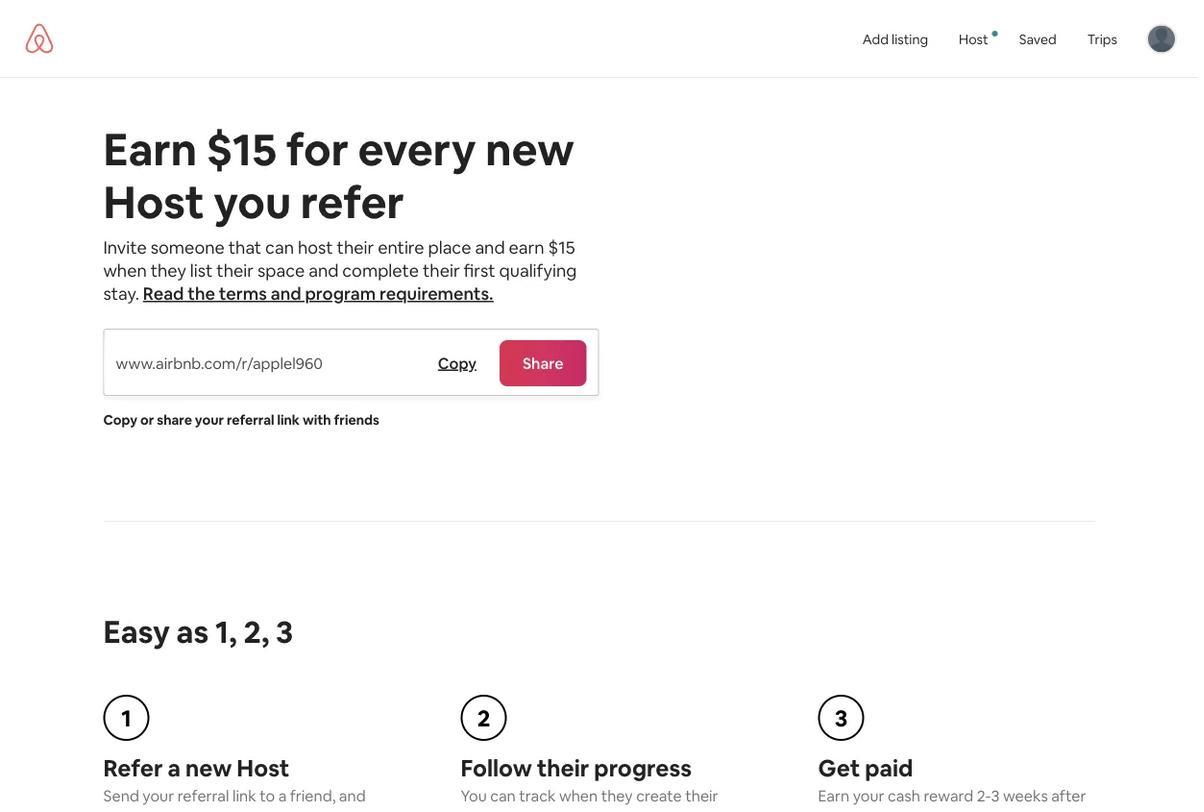 Task type: locate. For each thing, give the bounding box(es) containing it.
weeks
[[1003, 786, 1048, 806]]

referral
[[227, 411, 274, 429], [177, 786, 229, 806]]

get paid earn your cash reward 2-3 weeks after your friend's first guest checks out.
[[818, 753, 1087, 811]]

refer a new host send your referral link to a friend, and make sure they use it to create thei
[[103, 753, 366, 811]]

0 vertical spatial when
[[103, 260, 147, 282]]

stay.
[[103, 283, 139, 305]]

first down cash
[[909, 809, 937, 811]]

your right share
[[195, 411, 224, 429]]

0 vertical spatial they
[[151, 260, 186, 282]]

1 horizontal spatial when
[[559, 786, 598, 806]]

host down track
[[510, 809, 541, 811]]

1 horizontal spatial first
[[581, 809, 609, 811]]

2 vertical spatial they
[[179, 809, 211, 811]]

1 vertical spatial referral
[[177, 786, 229, 806]]

read the terms and program requirements. button
[[143, 283, 494, 306]]

0 horizontal spatial a
[[168, 753, 181, 783]]

1 vertical spatial they
[[601, 786, 633, 806]]

place
[[428, 236, 471, 259]]

complete
[[343, 260, 419, 282]]

$15 inside "earn $15 for every new host you refer"
[[206, 121, 277, 178]]

easy
[[103, 611, 170, 652]]

create down friend,
[[274, 809, 319, 811]]

0 vertical spatial host
[[959, 30, 989, 47]]

it
[[242, 809, 252, 811]]

2 horizontal spatial host
[[959, 30, 989, 47]]

they up stay,
[[601, 786, 633, 806]]

$15 up qualifying in the left of the page
[[548, 236, 575, 259]]

create inside the refer a new host send your referral link to a friend, and make sure they use it to create thei
[[274, 809, 319, 811]]

your down get
[[818, 809, 850, 811]]

2 vertical spatial 3
[[991, 786, 1000, 806]]

requirements.
[[380, 283, 494, 305]]

$15 left for at the left top of page
[[206, 121, 277, 178]]

can inside follow their progress you can track when they create their listing, host their first stay, and more.
[[490, 786, 516, 806]]

read
[[143, 283, 184, 305]]

0 horizontal spatial copy
[[103, 411, 138, 429]]

listing
[[892, 30, 929, 47]]

saved link
[[1004, 0, 1072, 77]]

and inside button
[[271, 283, 301, 305]]

read the terms and program requirements.
[[143, 283, 494, 305]]

and inside the refer a new host send your referral link to a friend, and make sure they use it to create thei
[[339, 786, 366, 806]]

your up friend's
[[853, 786, 885, 806]]

friend,
[[290, 786, 336, 806]]

1 horizontal spatial $15
[[548, 236, 575, 259]]

their
[[337, 236, 374, 259], [217, 260, 254, 282], [423, 260, 460, 282], [537, 753, 590, 783], [686, 786, 719, 806], [544, 809, 577, 811]]

first inside follow their progress you can track when they create their listing, host their first stay, and more.
[[581, 809, 609, 811]]

and right stay,
[[648, 809, 674, 811]]

a
[[168, 753, 181, 783], [278, 786, 287, 806]]

0 horizontal spatial create
[[274, 809, 319, 811]]

0 vertical spatial create
[[637, 786, 682, 806]]

share
[[157, 411, 192, 429]]

1 horizontal spatial create
[[637, 786, 682, 806]]

host up it at the left bottom of the page
[[237, 753, 290, 783]]

1 vertical spatial when
[[559, 786, 598, 806]]

earn inside get paid earn your cash reward 2-3 weeks after your friend's first guest checks out.
[[818, 786, 850, 806]]

invite someone that can host their entire place and earn $15 when they list their space and complete their first qualifying stay.
[[103, 236, 577, 305]]

listing,
[[461, 809, 506, 811]]

0 vertical spatial $15
[[206, 121, 277, 178]]

3 up checks
[[991, 786, 1000, 806]]

every
[[358, 121, 476, 178]]

0 horizontal spatial 3
[[276, 611, 293, 652]]

list
[[190, 260, 213, 282]]

host
[[298, 236, 333, 259], [510, 809, 541, 811]]

referral left with
[[227, 411, 274, 429]]

your up sure
[[143, 786, 174, 806]]

1 vertical spatial create
[[274, 809, 319, 811]]

0 horizontal spatial when
[[103, 260, 147, 282]]

1 horizontal spatial can
[[490, 786, 516, 806]]

link
[[277, 411, 300, 429], [233, 786, 256, 806]]

guest
[[941, 809, 981, 811]]

when
[[103, 260, 147, 282], [559, 786, 598, 806]]

0 vertical spatial new
[[486, 121, 575, 178]]

you
[[214, 173, 291, 231]]

0 vertical spatial 3
[[276, 611, 293, 652]]

1 horizontal spatial copy
[[438, 353, 477, 373]]

your
[[195, 411, 224, 429], [143, 786, 174, 806], [853, 786, 885, 806], [818, 809, 850, 811]]

first left stay,
[[581, 809, 609, 811]]

copy
[[438, 353, 477, 373], [103, 411, 138, 429]]

0 horizontal spatial first
[[464, 260, 496, 282]]

host left , has notifications icon on the top of page
[[959, 30, 989, 47]]

0 horizontal spatial link
[[233, 786, 256, 806]]

1 vertical spatial a
[[278, 786, 287, 806]]

0 vertical spatial referral
[[227, 411, 274, 429]]

0 horizontal spatial earn
[[103, 121, 197, 178]]

create
[[637, 786, 682, 806], [274, 809, 319, 811]]

0 vertical spatial to
[[260, 786, 275, 806]]

2 horizontal spatial 3
[[991, 786, 1000, 806]]

link left with
[[277, 411, 300, 429]]

a left friend,
[[278, 786, 287, 806]]

1 vertical spatial $15
[[548, 236, 575, 259]]

link up it at the left bottom of the page
[[233, 786, 256, 806]]

1 horizontal spatial host
[[510, 809, 541, 811]]

create down progress
[[637, 786, 682, 806]]

earn
[[103, 121, 197, 178], [818, 786, 850, 806]]

0 vertical spatial earn
[[103, 121, 197, 178]]

0 horizontal spatial host
[[103, 173, 204, 231]]

1 horizontal spatial host
[[237, 753, 290, 783]]

0 vertical spatial can
[[265, 236, 294, 259]]

1 vertical spatial can
[[490, 786, 516, 806]]

share
[[523, 353, 564, 373]]

2 horizontal spatial first
[[909, 809, 937, 811]]

and right friend,
[[339, 786, 366, 806]]

copy for copy
[[438, 353, 477, 373]]

qualifying
[[499, 260, 577, 282]]

copy button
[[438, 353, 477, 374]]

host
[[959, 30, 989, 47], [103, 173, 204, 231], [237, 753, 290, 783]]

0 vertical spatial link
[[277, 411, 300, 429]]

host up the space
[[298, 236, 333, 259]]

link inside the refer a new host send your referral link to a friend, and make sure they use it to create thei
[[233, 786, 256, 806]]

copy down the "requirements."
[[438, 353, 477, 373]]

follow
[[461, 753, 532, 783]]

first
[[464, 260, 496, 282], [581, 809, 609, 811], [909, 809, 937, 811]]

make
[[103, 809, 142, 811]]

3
[[276, 611, 293, 652], [835, 703, 848, 733], [991, 786, 1000, 806]]

1 vertical spatial 3
[[835, 703, 848, 733]]

None text field
[[105, 341, 437, 385]]

, has notifications image
[[993, 31, 998, 37]]

0 vertical spatial host
[[298, 236, 333, 259]]

they inside follow their progress you can track when they create their listing, host their first stay, and more.
[[601, 786, 633, 806]]

0 horizontal spatial new
[[185, 753, 232, 783]]

1 vertical spatial link
[[233, 786, 256, 806]]

referral up use
[[177, 786, 229, 806]]

1 horizontal spatial new
[[486, 121, 575, 178]]

1 vertical spatial host
[[103, 173, 204, 231]]

first inside invite someone that can host their entire place and earn $15 when they list their space and complete their first qualifying stay.
[[464, 260, 496, 282]]

checks
[[984, 809, 1034, 811]]

and
[[475, 236, 505, 259], [309, 260, 339, 282], [271, 283, 301, 305], [339, 786, 366, 806], [648, 809, 674, 811]]

1 vertical spatial new
[[185, 753, 232, 783]]

space
[[257, 260, 305, 282]]

they up the read
[[151, 260, 186, 282]]

copy or share your referral link with friends
[[103, 411, 379, 429]]

0 horizontal spatial can
[[265, 236, 294, 259]]

they inside the refer a new host send your referral link to a friend, and make sure they use it to create thei
[[179, 809, 211, 811]]

someone
[[151, 236, 225, 259]]

2 vertical spatial host
[[237, 753, 290, 783]]

and left earn
[[475, 236, 505, 259]]

copy left or on the left
[[103, 411, 138, 429]]

host up the invite
[[103, 173, 204, 231]]

0 horizontal spatial host
[[298, 236, 333, 259]]

0 vertical spatial copy
[[438, 353, 477, 373]]

to left friend,
[[260, 786, 275, 806]]

1 horizontal spatial a
[[278, 786, 287, 806]]

can up listing, at the left bottom of the page
[[490, 786, 516, 806]]

can
[[265, 236, 294, 259], [490, 786, 516, 806]]

$15
[[206, 121, 277, 178], [548, 236, 575, 259]]

3 up get
[[835, 703, 848, 733]]

cash
[[888, 786, 921, 806]]

1 vertical spatial copy
[[103, 411, 138, 429]]

first down place
[[464, 260, 496, 282]]

their up more.
[[686, 786, 719, 806]]

1 horizontal spatial link
[[277, 411, 300, 429]]

to right it at the left bottom of the page
[[255, 809, 270, 811]]

use
[[214, 809, 239, 811]]

1 horizontal spatial earn
[[818, 786, 850, 806]]

to
[[260, 786, 275, 806], [255, 809, 270, 811]]

0 vertical spatial a
[[168, 753, 181, 783]]

3 right 2,
[[276, 611, 293, 652]]

a right refer
[[168, 753, 181, 783]]

host inside "earn $15 for every new host you refer"
[[103, 173, 204, 231]]

friend's
[[853, 809, 906, 811]]

new
[[486, 121, 575, 178], [185, 753, 232, 783]]

1 vertical spatial host
[[510, 809, 541, 811]]

invite
[[103, 236, 147, 259]]

they
[[151, 260, 186, 282], [601, 786, 633, 806], [179, 809, 211, 811]]

when down the invite
[[103, 260, 147, 282]]

1 vertical spatial earn
[[818, 786, 850, 806]]

they inside invite someone that can host their entire place and earn $15 when they list their space and complete their first qualifying stay.
[[151, 260, 186, 282]]

sure
[[146, 809, 176, 811]]

they left use
[[179, 809, 211, 811]]

0 horizontal spatial $15
[[206, 121, 277, 178]]

3 inside get paid earn your cash reward 2-3 weeks after your friend's first guest checks out.
[[991, 786, 1000, 806]]

when right track
[[559, 786, 598, 806]]

stay,
[[612, 809, 644, 811]]

and down the space
[[271, 283, 301, 305]]

host button
[[944, 0, 1004, 77]]

as
[[176, 611, 209, 652]]

or
[[140, 411, 154, 429]]

with
[[303, 411, 331, 429]]

can up the space
[[265, 236, 294, 259]]



Task type: describe. For each thing, give the bounding box(es) containing it.
earn inside "earn $15 for every new host you refer"
[[103, 121, 197, 178]]

your inside the refer a new host send your referral link to a friend, and make sure they use it to create thei
[[143, 786, 174, 806]]

saved
[[1020, 30, 1057, 47]]

track
[[519, 786, 556, 806]]

when inside follow their progress you can track when they create their listing, host their first stay, and more.
[[559, 786, 598, 806]]

get
[[818, 753, 860, 783]]

after
[[1052, 786, 1087, 806]]

more.
[[678, 809, 719, 811]]

copy for copy or share your referral link with friends
[[103, 411, 138, 429]]

and inside follow their progress you can track when they create their listing, host their first stay, and more.
[[648, 809, 674, 811]]

their up the "requirements."
[[423, 260, 460, 282]]

share button
[[500, 340, 587, 386]]

can inside invite someone that can host their entire place and earn $15 when they list their space and complete their first qualifying stay.
[[265, 236, 294, 259]]

2-
[[977, 786, 991, 806]]

refer
[[301, 173, 404, 231]]

host inside the refer a new host send your referral link to a friend, and make sure they use it to create thei
[[237, 753, 290, 783]]

trips link
[[1072, 0, 1133, 77]]

referral inside the refer a new host send your referral link to a friend, and make sure they use it to create thei
[[177, 786, 229, 806]]

paid
[[865, 753, 913, 783]]

friends
[[334, 411, 379, 429]]

and up read the terms and program requirements.
[[309, 260, 339, 282]]

easy as 1, 2, 3
[[103, 611, 293, 652]]

program
[[305, 283, 376, 305]]

follow their progress you can track when they create their listing, host their first stay, and more.
[[461, 753, 719, 811]]

their up terms
[[217, 260, 254, 282]]

you
[[461, 786, 487, 806]]

refer
[[103, 753, 163, 783]]

new inside "earn $15 for every new host you refer"
[[486, 121, 575, 178]]

their up complete
[[337, 236, 374, 259]]

for
[[286, 121, 349, 178]]

2,
[[244, 611, 269, 652]]

send
[[103, 786, 139, 806]]

first inside get paid earn your cash reward 2-3 weeks after your friend's first guest checks out.
[[909, 809, 937, 811]]

apple's account image
[[1149, 25, 1176, 52]]

host inside invite someone that can host their entire place and earn $15 when they list their space and complete their first qualifying stay.
[[298, 236, 333, 259]]

their up track
[[537, 753, 590, 783]]

when inside invite someone that can host their entire place and earn $15 when they list their space and complete their first qualifying stay.
[[103, 260, 147, 282]]

new inside the refer a new host send your referral link to a friend, and make sure they use it to create thei
[[185, 753, 232, 783]]

add listing link
[[848, 0, 944, 77]]

reward
[[924, 786, 974, 806]]

add listing
[[863, 30, 929, 47]]

earn $15 for every new host you refer
[[103, 121, 575, 231]]

$15 inside invite someone that can host their entire place and earn $15 when they list their space and complete their first qualifying stay.
[[548, 236, 575, 259]]

that
[[229, 236, 262, 259]]

1
[[121, 703, 131, 733]]

out.
[[1038, 809, 1065, 811]]

entire
[[378, 236, 424, 259]]

the
[[188, 283, 215, 305]]

host inside 'dropdown button'
[[959, 30, 989, 47]]

progress
[[594, 753, 692, 783]]

host inside follow their progress you can track when they create their listing, host their first stay, and more.
[[510, 809, 541, 811]]

their down track
[[544, 809, 577, 811]]

1 horizontal spatial 3
[[835, 703, 848, 733]]

create inside follow their progress you can track when they create their listing, host their first stay, and more.
[[637, 786, 682, 806]]

trips
[[1088, 30, 1118, 47]]

1 vertical spatial to
[[255, 809, 270, 811]]

earn
[[509, 236, 545, 259]]

2
[[477, 703, 491, 733]]

1,
[[215, 611, 237, 652]]

add
[[863, 30, 889, 47]]

terms
[[219, 283, 267, 305]]



Task type: vqa. For each thing, say whether or not it's contained in the screenshot.
can
yes



